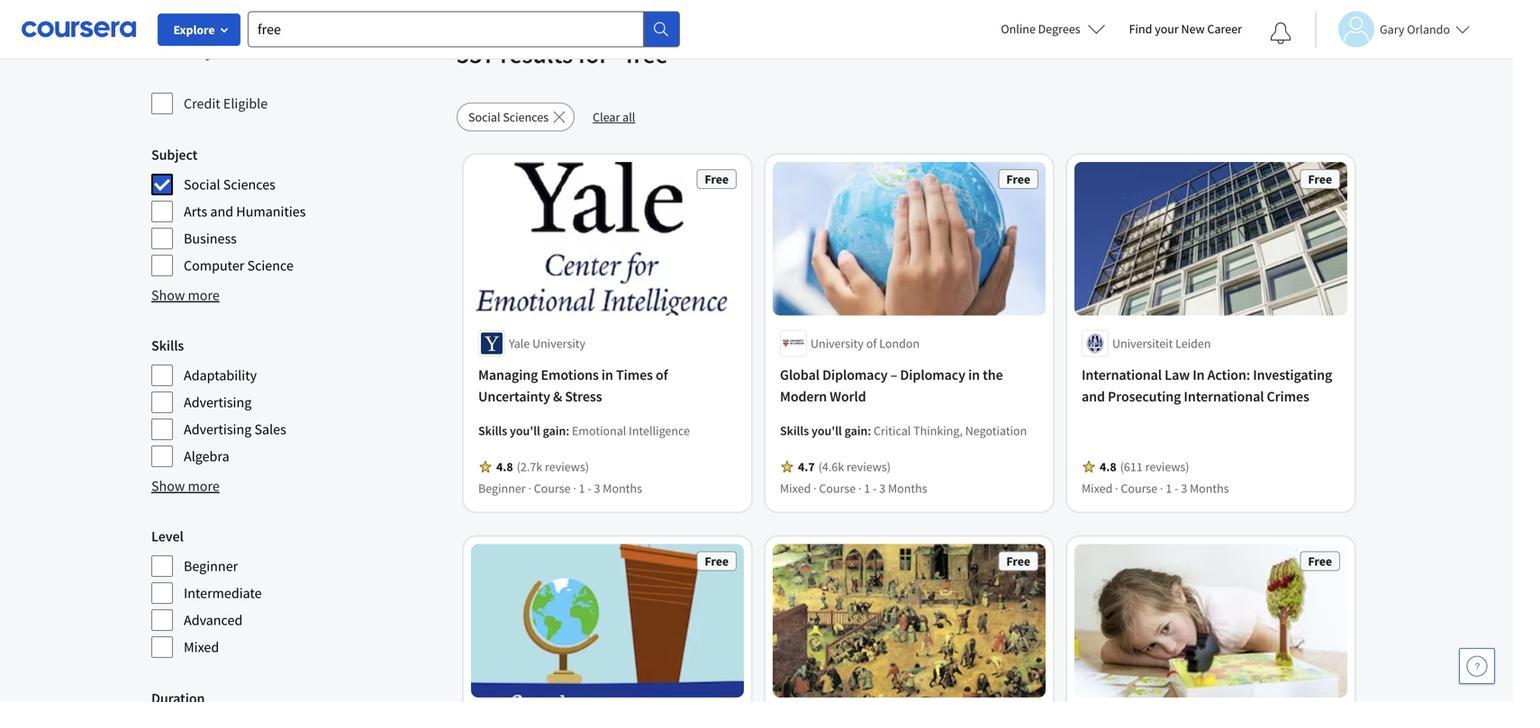 Task type: vqa. For each thing, say whether or not it's contained in the screenshot.
4th ·
yes



Task type: locate. For each thing, give the bounding box(es) containing it.
0 horizontal spatial 3
[[594, 481, 600, 497]]

1 you'll from the left
[[510, 423, 540, 439]]

1 horizontal spatial social sciences
[[468, 109, 549, 125]]

0 horizontal spatial mixed
[[184, 639, 219, 657]]

1 vertical spatial show more button
[[151, 476, 220, 497]]

0 horizontal spatial skills
[[151, 337, 184, 355]]

1 vertical spatial of
[[656, 366, 668, 384]]

2 horizontal spatial reviews)
[[1145, 459, 1189, 475]]

course down (4.6k
[[819, 481, 856, 497]]

sciences up 'arts and humanities'
[[223, 176, 276, 194]]

1 horizontal spatial 1
[[864, 481, 870, 497]]

social
[[468, 109, 500, 125], [184, 176, 220, 194]]

show more button down the 'computer' in the top left of the page
[[151, 285, 220, 306]]

show for computer science
[[151, 286, 185, 304]]

1 horizontal spatial university
[[811, 335, 864, 352]]

gary orlando button
[[1315, 11, 1470, 47]]

0 vertical spatial show more button
[[151, 285, 220, 306]]

humanities
[[236, 203, 306, 221]]

537
[[457, 38, 495, 70]]

course down '4.8 (2.7k reviews)'
[[534, 481, 571, 497]]

gary orlando
[[1380, 21, 1450, 37]]

3 down "4.7 (4.6k reviews)"
[[879, 481, 886, 497]]

months
[[603, 481, 642, 497], [888, 481, 927, 497], [1190, 481, 1229, 497]]

2 diplomacy from the left
[[900, 366, 966, 384]]

4.8 left (611
[[1100, 459, 1117, 475]]

global
[[780, 366, 820, 384]]

- down '4.8 (2.7k reviews)'
[[588, 481, 592, 497]]

2 horizontal spatial 3
[[1181, 481, 1187, 497]]

you'll up (4.6k
[[812, 423, 842, 439]]

in
[[602, 366, 613, 384], [968, 366, 980, 384]]

2 horizontal spatial mixed
[[1082, 481, 1113, 497]]

1 horizontal spatial reviews)
[[847, 459, 891, 475]]

1 down 4.8 (611 reviews)
[[1166, 481, 1172, 497]]

gain down world
[[845, 423, 868, 439]]

university
[[532, 335, 586, 352], [811, 335, 864, 352]]

show more button down algebra
[[151, 476, 220, 497]]

2 advertising from the top
[[184, 421, 252, 439]]

0 horizontal spatial 4.8
[[496, 459, 513, 475]]

0 vertical spatial show more
[[151, 286, 220, 304]]

None search field
[[248, 11, 680, 47]]

1 horizontal spatial sciences
[[503, 109, 549, 125]]

diplomacy up world
[[822, 366, 888, 384]]

thinking,
[[914, 423, 963, 439]]

social up arts
[[184, 176, 220, 194]]

0 vertical spatial international
[[1082, 366, 1162, 384]]

1
[[579, 481, 585, 497], [864, 481, 870, 497], [1166, 481, 1172, 497]]

1 horizontal spatial and
[[1082, 388, 1105, 406]]

you'll down uncertainty
[[510, 423, 540, 439]]

skills inside group
[[151, 337, 184, 355]]

0 vertical spatial of
[[866, 335, 877, 352]]

:
[[566, 423, 569, 439], [868, 423, 871, 439]]

2 horizontal spatial skills
[[780, 423, 809, 439]]

more down the 'computer' in the top left of the page
[[188, 286, 220, 304]]

0 horizontal spatial you'll
[[510, 423, 540, 439]]

2 show more from the top
[[151, 477, 220, 495]]

0 horizontal spatial -
[[588, 481, 592, 497]]

4.8 (611 reviews)
[[1100, 459, 1189, 475]]

skills down modern at the bottom right
[[780, 423, 809, 439]]

of left london
[[866, 335, 877, 352]]

0 horizontal spatial gain
[[543, 423, 566, 439]]

skills group
[[151, 335, 446, 468]]

1 vertical spatial sciences
[[223, 176, 276, 194]]

university up emotions
[[532, 335, 586, 352]]

0 horizontal spatial and
[[210, 203, 233, 221]]

advertising for advertising
[[184, 394, 252, 412]]

1 advertising from the top
[[184, 394, 252, 412]]

reviews) for world
[[847, 459, 891, 475]]

1 horizontal spatial -
[[873, 481, 877, 497]]

2 in from the left
[[968, 366, 980, 384]]

science
[[247, 257, 294, 275]]

managing emotions in times of uncertainty & stress link
[[478, 364, 737, 408]]

show more
[[151, 286, 220, 304], [151, 477, 220, 495]]

1 horizontal spatial gain
[[845, 423, 868, 439]]

clear all button
[[582, 103, 646, 132]]

3 reviews) from the left
[[1145, 459, 1189, 475]]

and inside international law in action: investigating and prosecuting international crimes
[[1082, 388, 1105, 406]]

1 down '4.8 (2.7k reviews)'
[[579, 481, 585, 497]]

2 horizontal spatial -
[[1175, 481, 1179, 497]]

2 months from the left
[[888, 481, 927, 497]]

0 vertical spatial sciences
[[503, 109, 549, 125]]

1 show more from the top
[[151, 286, 220, 304]]

1 horizontal spatial social
[[468, 109, 500, 125]]

mixed · course · 1 - 3 months down "4.7 (4.6k reviews)"
[[780, 481, 927, 497]]

mixed · course · 1 - 3 months down 4.8 (611 reviews)
[[1082, 481, 1229, 497]]

algebra
[[184, 448, 229, 466]]

in left times
[[602, 366, 613, 384]]

university up global
[[811, 335, 864, 352]]

show down the 'computer' in the top left of the page
[[151, 286, 185, 304]]

0 horizontal spatial :
[[566, 423, 569, 439]]

·
[[528, 481, 531, 497], [573, 481, 576, 497], [814, 481, 817, 497], [858, 481, 862, 497], [1115, 481, 1118, 497], [1160, 481, 1163, 497]]

coursera image
[[22, 15, 136, 43]]

reviews) right (4.6k
[[847, 459, 891, 475]]

-
[[588, 481, 592, 497], [873, 481, 877, 497], [1175, 481, 1179, 497]]

advertising up algebra
[[184, 421, 252, 439]]

advertising
[[184, 394, 252, 412], [184, 421, 252, 439]]

2 show from the top
[[151, 477, 185, 495]]

(611
[[1120, 459, 1143, 475]]

0 vertical spatial social
[[468, 109, 500, 125]]

beginner for beginner · course · 1 - 3 months
[[478, 481, 526, 497]]

0 vertical spatial show
[[151, 286, 185, 304]]

1 4.8 from the left
[[496, 459, 513, 475]]

the
[[983, 366, 1003, 384]]

0 horizontal spatial beginner
[[184, 558, 238, 576]]

1 horizontal spatial mixed · course · 1 - 3 months
[[1082, 481, 1229, 497]]

1 horizontal spatial international
[[1184, 388, 1264, 406]]

intermediate
[[184, 585, 262, 603]]

reviews) up beginner · course · 1 - 3 months
[[545, 459, 589, 475]]

1 down "4.7 (4.6k reviews)"
[[864, 481, 870, 497]]

social sciences up 'arts and humanities'
[[184, 176, 276, 194]]

by
[[195, 39, 214, 62]]

credit eligible
[[184, 95, 268, 113]]

online
[[1001, 21, 1036, 37]]

skills for skills
[[151, 337, 184, 355]]

find
[[1129, 21, 1152, 37]]

reviews)
[[545, 459, 589, 475], [847, 459, 891, 475], [1145, 459, 1189, 475]]

sciences inside button
[[503, 109, 549, 125]]

5 · from the left
[[1115, 481, 1118, 497]]

diplomacy right –
[[900, 366, 966, 384]]

4.8 left (2.7k
[[496, 459, 513, 475]]

show more button
[[151, 285, 220, 306], [151, 476, 220, 497]]

2 1 from the left
[[864, 481, 870, 497]]

leiden
[[1176, 335, 1211, 352]]

2 course from the left
[[819, 481, 856, 497]]

sciences down results
[[503, 109, 549, 125]]

show more down the 'computer' in the top left of the page
[[151, 286, 220, 304]]

1 horizontal spatial beginner
[[478, 481, 526, 497]]

2 4.8 from the left
[[1100, 459, 1117, 475]]

crimes
[[1267, 388, 1310, 406]]

2 you'll from the left
[[812, 423, 842, 439]]

international up prosecuting
[[1082, 366, 1162, 384]]

negotiation
[[965, 423, 1027, 439]]

0 horizontal spatial months
[[603, 481, 642, 497]]

1 months from the left
[[603, 481, 642, 497]]

1 horizontal spatial of
[[866, 335, 877, 352]]

beginner for beginner
[[184, 558, 238, 576]]

1 vertical spatial international
[[1184, 388, 1264, 406]]

skills down uncertainty
[[478, 423, 507, 439]]

level group
[[151, 526, 446, 659]]

more
[[188, 286, 220, 304], [188, 477, 220, 495]]

2 university from the left
[[811, 335, 864, 352]]

3 down emotional
[[594, 481, 600, 497]]

show more for computer science
[[151, 286, 220, 304]]

3
[[594, 481, 600, 497], [879, 481, 886, 497], [1181, 481, 1187, 497]]

managing emotions in times of uncertainty & stress
[[478, 366, 668, 406]]

social sciences down results
[[468, 109, 549, 125]]

0 vertical spatial advertising
[[184, 394, 252, 412]]

1 vertical spatial show
[[151, 477, 185, 495]]

1 : from the left
[[566, 423, 569, 439]]

1 · from the left
[[528, 481, 531, 497]]

yale university
[[509, 335, 586, 352]]

for
[[578, 38, 609, 70]]

1 reviews) from the left
[[545, 459, 589, 475]]

diplomacy
[[822, 366, 888, 384], [900, 366, 966, 384]]

filter
[[151, 39, 192, 62]]

in inside "global diplomacy – diplomacy in the modern world"
[[968, 366, 980, 384]]

social inside social sciences button
[[468, 109, 500, 125]]

0 vertical spatial beginner
[[478, 481, 526, 497]]

you'll
[[510, 423, 540, 439], [812, 423, 842, 439]]

1 1 from the left
[[579, 481, 585, 497]]

0 vertical spatial social sciences
[[468, 109, 549, 125]]

beginner down (2.7k
[[478, 481, 526, 497]]

0 horizontal spatial university
[[532, 335, 586, 352]]

adaptability
[[184, 367, 257, 385]]

find your new career
[[1129, 21, 1242, 37]]

0 horizontal spatial 1
[[579, 481, 585, 497]]

gain down &
[[543, 423, 566, 439]]

1 show more button from the top
[[151, 285, 220, 306]]

1 vertical spatial show more
[[151, 477, 220, 495]]

and left prosecuting
[[1082, 388, 1105, 406]]

arts
[[184, 203, 207, 221]]

2 gain from the left
[[845, 423, 868, 439]]

clear all
[[593, 109, 635, 125]]

- down "4.7 (4.6k reviews)"
[[873, 481, 877, 497]]

mixed · course · 1 - 3 months
[[780, 481, 927, 497], [1082, 481, 1229, 497]]

3 for stress
[[594, 481, 600, 497]]

1 vertical spatial social sciences
[[184, 176, 276, 194]]

4.7 (4.6k reviews)
[[798, 459, 891, 475]]

universiteit leiden
[[1112, 335, 1211, 352]]

mixed down advanced
[[184, 639, 219, 657]]

gary
[[1380, 21, 1405, 37]]

3 for world
[[879, 481, 886, 497]]

- down 4.8 (611 reviews)
[[1175, 481, 1179, 497]]

show for algebra
[[151, 477, 185, 495]]

and inside subject group
[[210, 203, 233, 221]]

2 show more button from the top
[[151, 476, 220, 497]]

show more down algebra
[[151, 477, 220, 495]]

mixed · course · 1 - 3 months for (4.6k
[[780, 481, 927, 497]]

international down action:
[[1184, 388, 1264, 406]]

in left the
[[968, 366, 980, 384]]

skills
[[151, 337, 184, 355], [478, 423, 507, 439], [780, 423, 809, 439]]

3 course from the left
[[1121, 481, 1158, 497]]

1 horizontal spatial skills
[[478, 423, 507, 439]]

1 vertical spatial beginner
[[184, 558, 238, 576]]

international
[[1082, 366, 1162, 384], [1184, 388, 1264, 406]]

1 horizontal spatial mixed
[[780, 481, 811, 497]]

advertising down adaptability
[[184, 394, 252, 412]]

mixed · course · 1 - 3 months for (611
[[1082, 481, 1229, 497]]

you'll for modern
[[812, 423, 842, 439]]

3 months from the left
[[1190, 481, 1229, 497]]

0 horizontal spatial course
[[534, 481, 571, 497]]

1 horizontal spatial :
[[868, 423, 871, 439]]

eligible
[[223, 95, 268, 113]]

1 - from the left
[[588, 481, 592, 497]]

1 course from the left
[[534, 481, 571, 497]]

(4.6k
[[819, 459, 844, 475]]

2 more from the top
[[188, 477, 220, 495]]

show down algebra
[[151, 477, 185, 495]]

intelligence
[[629, 423, 690, 439]]

1 vertical spatial social
[[184, 176, 220, 194]]

3 down 4.8 (611 reviews)
[[1181, 481, 1187, 497]]

of
[[866, 335, 877, 352], [656, 366, 668, 384]]

2 : from the left
[[868, 423, 871, 439]]

0 horizontal spatial of
[[656, 366, 668, 384]]

subject group
[[151, 144, 446, 277]]

reviews) right (611
[[1145, 459, 1189, 475]]

and
[[210, 203, 233, 221], [1082, 388, 1105, 406]]

1 horizontal spatial 4.8
[[1100, 459, 1117, 475]]

1 mixed · course · 1 - 3 months from the left
[[780, 481, 927, 497]]

more down algebra
[[188, 477, 220, 495]]

2 reviews) from the left
[[847, 459, 891, 475]]

1 vertical spatial more
[[188, 477, 220, 495]]

1 vertical spatial advertising
[[184, 421, 252, 439]]

mixed down 4.8 (611 reviews)
[[1082, 481, 1113, 497]]

0 horizontal spatial sciences
[[223, 176, 276, 194]]

1 show from the top
[[151, 286, 185, 304]]

1 vertical spatial and
[[1082, 388, 1105, 406]]

: left emotional
[[566, 423, 569, 439]]

1 horizontal spatial you'll
[[812, 423, 842, 439]]

free
[[705, 171, 729, 187], [1007, 171, 1030, 187], [1308, 171, 1332, 187], [705, 553, 729, 570], [1007, 553, 1030, 570], [1308, 553, 1332, 570]]

1 university from the left
[[532, 335, 586, 352]]

times
[[616, 366, 653, 384]]

3 1 from the left
[[1166, 481, 1172, 497]]

social down 537
[[468, 109, 500, 125]]

sciences
[[503, 109, 549, 125], [223, 176, 276, 194]]

level
[[151, 528, 183, 546]]

mixed
[[780, 481, 811, 497], [1082, 481, 1113, 497], [184, 639, 219, 657]]

0 horizontal spatial reviews)
[[545, 459, 589, 475]]

0 horizontal spatial in
[[602, 366, 613, 384]]

0 horizontal spatial mixed · course · 1 - 3 months
[[780, 481, 927, 497]]

2 - from the left
[[873, 481, 877, 497]]

of right times
[[656, 366, 668, 384]]

1 horizontal spatial months
[[888, 481, 927, 497]]

gain for stress
[[543, 423, 566, 439]]

and right arts
[[210, 203, 233, 221]]

beginner inside level group
[[184, 558, 238, 576]]

: left critical
[[868, 423, 871, 439]]

beginner up intermediate on the left bottom
[[184, 558, 238, 576]]

prosecuting
[[1108, 388, 1181, 406]]

find your new career link
[[1120, 18, 1251, 41]]

1 horizontal spatial diplomacy
[[900, 366, 966, 384]]

0 horizontal spatial diplomacy
[[822, 366, 888, 384]]

1 for stress
[[579, 481, 585, 497]]

1 in from the left
[[602, 366, 613, 384]]

1 gain from the left
[[543, 423, 566, 439]]

0 vertical spatial more
[[188, 286, 220, 304]]

2 horizontal spatial months
[[1190, 481, 1229, 497]]

2 horizontal spatial 1
[[1166, 481, 1172, 497]]

0 horizontal spatial social
[[184, 176, 220, 194]]

mixed down 4.7
[[780, 481, 811, 497]]

show
[[151, 286, 185, 304], [151, 477, 185, 495]]

skills up adaptability
[[151, 337, 184, 355]]

skills you'll gain : emotional intelligence
[[478, 423, 690, 439]]

2 mixed · course · 1 - 3 months from the left
[[1082, 481, 1229, 497]]

0 vertical spatial and
[[210, 203, 233, 221]]

course
[[534, 481, 571, 497], [819, 481, 856, 497], [1121, 481, 1158, 497]]

0 horizontal spatial social sciences
[[184, 176, 276, 194]]

course down 4.8 (611 reviews)
[[1121, 481, 1158, 497]]

1 horizontal spatial in
[[968, 366, 980, 384]]

1 horizontal spatial 3
[[879, 481, 886, 497]]

–
[[891, 366, 897, 384]]

orlando
[[1407, 21, 1450, 37]]

1 more from the top
[[188, 286, 220, 304]]

1 horizontal spatial course
[[819, 481, 856, 497]]

2 horizontal spatial course
[[1121, 481, 1158, 497]]

2 3 from the left
[[879, 481, 886, 497]]

1 3 from the left
[[594, 481, 600, 497]]

months for stress
[[603, 481, 642, 497]]

more for algebra
[[188, 477, 220, 495]]



Task type: describe. For each thing, give the bounding box(es) containing it.
social sciences button
[[457, 103, 575, 132]]

computer
[[184, 257, 244, 275]]

explore
[[173, 22, 215, 38]]

credit
[[184, 95, 220, 113]]

critical
[[874, 423, 911, 439]]

"free"
[[614, 38, 680, 70]]

computer science
[[184, 257, 294, 275]]

emotions
[[541, 366, 599, 384]]

4 · from the left
[[858, 481, 862, 497]]

3 - from the left
[[1175, 481, 1179, 497]]

advertising sales
[[184, 421, 286, 439]]

show more for algebra
[[151, 477, 220, 495]]

explore button
[[158, 14, 241, 46]]

3 3 from the left
[[1181, 481, 1187, 497]]

gain for world
[[845, 423, 868, 439]]

degrees
[[1038, 21, 1081, 37]]

international law in action: investigating and prosecuting international crimes link
[[1082, 364, 1340, 408]]

beginner · course · 1 - 3 months
[[478, 481, 642, 497]]

(2.7k
[[517, 459, 543, 475]]

course for &
[[534, 481, 571, 497]]

help center image
[[1466, 656, 1488, 677]]

show more button for computer science
[[151, 285, 220, 306]]

4.8 for 4.8 (611 reviews)
[[1100, 459, 1117, 475]]

6 · from the left
[[1160, 481, 1163, 497]]

mixed for 4.7 (4.6k reviews)
[[780, 481, 811, 497]]

: for stress
[[566, 423, 569, 439]]

- for stress
[[588, 481, 592, 497]]

online degrees button
[[987, 9, 1120, 49]]

new
[[1181, 21, 1205, 37]]

law
[[1165, 366, 1190, 384]]

modern
[[780, 388, 827, 406]]

in inside managing emotions in times of uncertainty & stress
[[602, 366, 613, 384]]

sciences inside subject group
[[223, 176, 276, 194]]

of inside managing emotions in times of uncertainty & stress
[[656, 366, 668, 384]]

world
[[830, 388, 866, 406]]

global diplomacy – diplomacy in the modern world link
[[780, 364, 1039, 408]]

your
[[1155, 21, 1179, 37]]

reviews) for stress
[[545, 459, 589, 475]]

social inside subject group
[[184, 176, 220, 194]]

mixed inside level group
[[184, 639, 219, 657]]

social sciences inside subject group
[[184, 176, 276, 194]]

filter by
[[151, 39, 214, 62]]

: for world
[[868, 423, 871, 439]]

london
[[879, 335, 920, 352]]

all
[[623, 109, 635, 125]]

1 for world
[[864, 481, 870, 497]]

managing
[[478, 366, 538, 384]]

university of london
[[811, 335, 920, 352]]

clear
[[593, 109, 620, 125]]

results
[[500, 38, 573, 70]]

skills for skills you'll gain : emotional intelligence
[[478, 423, 507, 439]]

months for world
[[888, 481, 927, 497]]

- for world
[[873, 481, 877, 497]]

What do you want to learn? text field
[[248, 11, 644, 47]]

show more button for algebra
[[151, 476, 220, 497]]

subject
[[151, 146, 198, 164]]

4.8 for 4.8 (2.7k reviews)
[[496, 459, 513, 475]]

advertising for advertising sales
[[184, 421, 252, 439]]

0 horizontal spatial international
[[1082, 366, 1162, 384]]

4.7
[[798, 459, 815, 475]]

skills you'll gain : critical thinking, negotiation
[[780, 423, 1027, 439]]

global diplomacy – diplomacy in the modern world
[[780, 366, 1003, 406]]

3 · from the left
[[814, 481, 817, 497]]

yale
[[509, 335, 530, 352]]

stress
[[565, 388, 602, 406]]

business
[[184, 230, 237, 248]]

universiteit
[[1112, 335, 1173, 352]]

course for modern
[[819, 481, 856, 497]]

sales
[[254, 421, 286, 439]]

skills for skills you'll gain : critical thinking, negotiation
[[780, 423, 809, 439]]

career
[[1207, 21, 1242, 37]]

show notifications image
[[1270, 23, 1292, 44]]

emotional
[[572, 423, 626, 439]]

1 diplomacy from the left
[[822, 366, 888, 384]]

4.8 (2.7k reviews)
[[496, 459, 589, 475]]

arts and humanities
[[184, 203, 306, 221]]

action:
[[1208, 366, 1250, 384]]

online degrees
[[1001, 21, 1081, 37]]

uncertainty
[[478, 388, 550, 406]]

more for computer science
[[188, 286, 220, 304]]

international law in action: investigating and prosecuting international crimes
[[1082, 366, 1332, 406]]

mixed for 4.8 (611 reviews)
[[1082, 481, 1113, 497]]

social sciences inside button
[[468, 109, 549, 125]]

investigating
[[1253, 366, 1332, 384]]

537 results for "free"
[[457, 38, 680, 70]]

2 · from the left
[[573, 481, 576, 497]]

advanced
[[184, 612, 243, 630]]

&
[[553, 388, 562, 406]]

in
[[1193, 366, 1205, 384]]

you'll for &
[[510, 423, 540, 439]]



